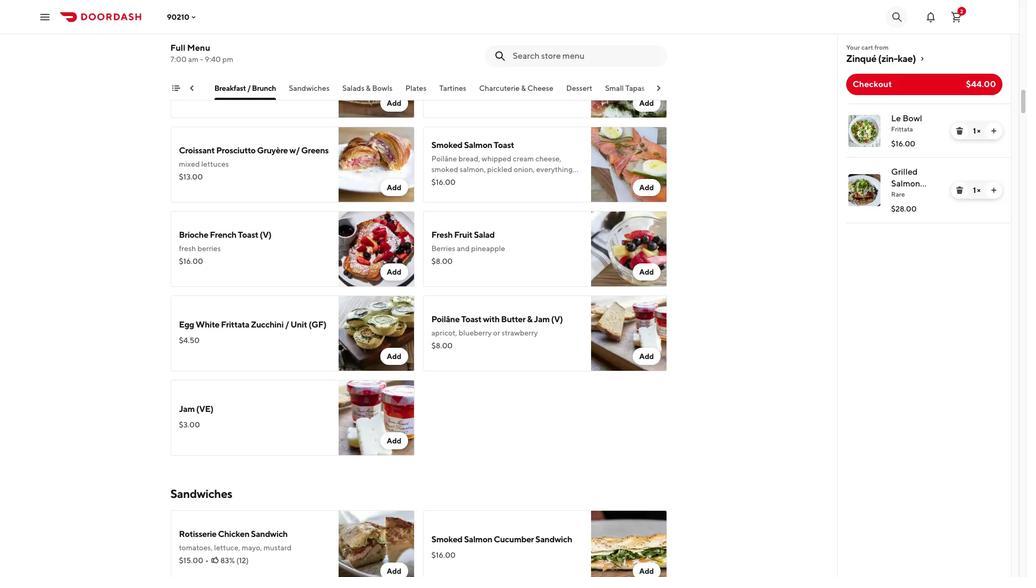 Task type: locate. For each thing, give the bounding box(es) containing it.
jam inside poilâne toast with butter & jam (v) apricot, blueberry or strawberry $8.00
[[534, 315, 550, 325]]

&
[[366, 84, 371, 93], [521, 84, 526, 93], [527, 315, 533, 325]]

w/
[[290, 146, 300, 156]]

$3.00
[[179, 421, 200, 430]]

2 add one to cart image from the top
[[990, 186, 998, 195]]

1 horizontal spatial frittata
[[891, 125, 913, 133]]

salmon inside grilled salmon plate (gf)
[[891, 179, 921, 189]]

add for smoked salmon toast
[[639, 184, 654, 192]]

add one to cart image
[[990, 127, 998, 135], [990, 186, 998, 195]]

1 $8.00 from the top
[[432, 257, 453, 266]]

0 horizontal spatial &
[[366, 84, 371, 93]]

your cart from
[[847, 43, 889, 51]]

croissant prosciutto gruyère w/ greens image
[[338, 127, 414, 203]]

Item Search search field
[[513, 50, 658, 62]]

$8.00
[[432, 257, 453, 266], [432, 342, 453, 350]]

your
[[847, 43, 860, 51]]

1 vertical spatial /
[[285, 320, 289, 330]]

smoked salmon cucumber sandwich image
[[591, 511, 667, 578]]

(v) inside brioche french toast (v) fresh berries $16.00
[[260, 230, 272, 240]]

berries
[[198, 245, 221, 253]]

zinqué
[[847, 53, 877, 64]]

add button for smoked salmon toast
[[633, 179, 661, 196]]

charcuterie & cheese button
[[479, 83, 554, 100]]

(zin-
[[878, 53, 898, 64]]

salmon inside smoked salmon toast poilâne bread, whipped cream cheese, smoked salmon, pickled onion, everything spice
[[464, 140, 492, 150]]

2 vertical spatial (v)
[[551, 315, 563, 325]]

1 vertical spatial frittata
[[221, 320, 249, 330]]

jam up strawberry
[[534, 315, 550, 325]]

prosciutto up pesto
[[521, 61, 560, 71]]

remove item from cart image
[[956, 127, 964, 135], [956, 186, 964, 195]]

blueberry
[[459, 329, 492, 338]]

2 $14.00 from the top
[[179, 88, 203, 97]]

cream
[[513, 155, 534, 163]]

2 horizontal spatial (gf)
[[914, 190, 932, 201]]

0 vertical spatial (v)
[[236, 61, 247, 71]]

avocado toast (v) pan con tomate, avocado, parmesan $14.00
[[179, 61, 300, 97]]

0 horizontal spatial jam
[[179, 405, 195, 415]]

plates button
[[406, 83, 427, 100]]

0 vertical spatial ×
[[977, 127, 981, 135]]

1 horizontal spatial &
[[521, 84, 526, 93]]

frittata right white
[[221, 320, 249, 330]]

$14.00 inside avocado toast (v) pan con tomate, avocado, parmesan $14.00
[[179, 88, 203, 97]]

1 vertical spatial prosciutto
[[216, 146, 256, 156]]

prosciutto,
[[432, 75, 468, 84]]

2 vertical spatial salmon
[[464, 535, 492, 545]]

2 $8.00 from the top
[[432, 342, 453, 350]]

$8.00 down berries
[[432, 257, 453, 266]]

salmon up bread,
[[464, 140, 492, 150]]

1 vertical spatial add one to cart image
[[990, 186, 998, 195]]

0 vertical spatial /
[[247, 84, 251, 93]]

sandwich
[[251, 530, 288, 540], [536, 535, 572, 545]]

0 vertical spatial add one to cart image
[[990, 127, 998, 135]]

0 horizontal spatial /
[[247, 84, 251, 93]]

sandwich right cucumber on the bottom
[[536, 535, 572, 545]]

$16.00
[[891, 140, 916, 148], [432, 178, 456, 187], [179, 257, 203, 266], [432, 552, 456, 560]]

0 vertical spatial poilâne
[[432, 155, 457, 163]]

poilâne up apricot,
[[432, 315, 460, 325]]

$8.00 down apricot,
[[432, 342, 453, 350]]

poilâne inside smoked salmon toast poilâne bread, whipped cream cheese, smoked salmon, pickled onion, everything spice
[[432, 155, 457, 163]]

with up arugula,
[[503, 61, 519, 71]]

1 add one to cart image from the top
[[990, 127, 998, 135]]

1 vertical spatial (gf)
[[914, 190, 932, 201]]

add for smoked salmon cucumber sandwich
[[639, 568, 654, 576]]

$4.50
[[179, 337, 200, 345]]

add one to cart image for grilled salmon plate (gf)
[[990, 186, 998, 195]]

am
[[188, 55, 199, 64]]

cheese,
[[536, 155, 562, 163]]

1 vertical spatial salmon
[[891, 179, 921, 189]]

1 vertical spatial with
[[483, 315, 500, 325]]

1 horizontal spatial (gf)
[[562, 61, 579, 71]]

frittata down the le
[[891, 125, 913, 133]]

$16.00 inside 'list'
[[891, 140, 916, 148]]

$28.00
[[891, 205, 917, 214]]

1 × for le bowl
[[973, 127, 981, 135]]

1 horizontal spatial /
[[285, 320, 289, 330]]

frittata inside le bowl frittata
[[891, 125, 913, 133]]

fresh fruit salad berries and pineapple $8.00
[[432, 230, 505, 266]]

(gf) inside crispy sunny eggs with prosciutto (gf) prosciutto, parmesan, arugula, pesto $17.00
[[562, 61, 579, 71]]

0 vertical spatial remove item from cart image
[[956, 127, 964, 135]]

from
[[875, 43, 889, 51]]

add button for fresh fruit salad
[[633, 264, 661, 281]]

fresh
[[179, 245, 196, 253]]

1 remove item from cart image from the top
[[956, 127, 964, 135]]

checkout
[[853, 79, 892, 89]]

list
[[838, 104, 1011, 224]]

1 horizontal spatial sandwiches
[[289, 84, 330, 93]]

1 vertical spatial $14.00
[[179, 88, 203, 97]]

avocado,
[[235, 75, 266, 84]]

smoked salmon toast poilâne bread, whipped cream cheese, smoked salmon, pickled onion, everything spice
[[432, 140, 573, 185]]

1 ×
[[973, 127, 981, 135], [973, 186, 981, 195]]

/ left brunch
[[247, 84, 251, 93]]

& right "butter"
[[527, 315, 533, 325]]

0 horizontal spatial with
[[483, 315, 500, 325]]

/
[[247, 84, 251, 93], [285, 320, 289, 330]]

0 vertical spatial salmon
[[464, 140, 492, 150]]

kae)
[[898, 53, 916, 64]]

smoked for smoked salmon cucumber sandwich
[[432, 535, 463, 545]]

toast up "tomate,"
[[214, 61, 234, 71]]

0 horizontal spatial prosciutto
[[216, 146, 256, 156]]

sandwiches button
[[289, 83, 330, 100]]

crispy sunny eggs with prosciutto (gf) image
[[591, 42, 667, 118]]

0 horizontal spatial frittata
[[221, 320, 249, 330]]

1 smoked from the top
[[432, 140, 463, 150]]

bowls
[[372, 84, 393, 93]]

1 poilâne from the top
[[432, 155, 457, 163]]

pickled
[[487, 165, 512, 174]]

frittata for bowl
[[891, 125, 913, 133]]

7:00
[[170, 55, 187, 64]]

poilâne up smoked
[[432, 155, 457, 163]]

sandwiches
[[289, 84, 330, 93], [170, 487, 232, 501]]

smoked salmon cucumber sandwich
[[432, 535, 572, 545]]

1 vertical spatial $8.00
[[432, 342, 453, 350]]

egg
[[179, 320, 194, 330]]

1 1 × from the top
[[973, 127, 981, 135]]

sandwiches up the rotisserie
[[170, 487, 232, 501]]

0 vertical spatial $14.00
[[179, 4, 203, 12]]

1 × from the top
[[977, 127, 981, 135]]

0 vertical spatial with
[[503, 61, 519, 71]]

(v)
[[236, 61, 247, 71], [260, 230, 272, 240], [551, 315, 563, 325]]

1 vertical spatial smoked
[[432, 535, 463, 545]]

0 vertical spatial 1
[[973, 127, 976, 135]]

0 vertical spatial 1 ×
[[973, 127, 981, 135]]

remove item from cart image for grilled salmon plate (gf)
[[956, 186, 964, 195]]

1 horizontal spatial with
[[503, 61, 519, 71]]

jam (ve)
[[179, 405, 213, 415]]

tartines
[[439, 84, 466, 93]]

2 × from the top
[[977, 186, 981, 195]]

salmon for cucumber
[[464, 535, 492, 545]]

jam up $3.00
[[179, 405, 195, 415]]

or
[[493, 329, 500, 338]]

2
[[961, 8, 964, 14]]

add button for smoked salmon cucumber sandwich
[[633, 563, 661, 578]]

2 poilâne from the top
[[432, 315, 460, 325]]

1 horizontal spatial (v)
[[260, 230, 272, 240]]

small
[[605, 84, 624, 93]]

toast right french
[[238, 230, 258, 240]]

1 vertical spatial sandwiches
[[170, 487, 232, 501]]

rotisserie chicken sandwich tomatoes, lettuce, mayo, mustard
[[179, 530, 292, 553]]

0 vertical spatial smoked
[[432, 140, 463, 150]]

add button
[[380, 95, 408, 112], [633, 95, 661, 112], [380, 179, 408, 196], [633, 179, 661, 196], [380, 264, 408, 281], [633, 264, 661, 281], [380, 348, 408, 365], [633, 348, 661, 365], [380, 433, 408, 450], [380, 563, 408, 578], [633, 563, 661, 578]]

0 horizontal spatial (v)
[[236, 61, 247, 71]]

(v) right french
[[260, 230, 272, 240]]

2 vertical spatial (gf)
[[309, 320, 326, 330]]

lettuce,
[[214, 544, 240, 553]]

$14.00
[[179, 4, 203, 12], [179, 88, 203, 97]]

crispy
[[432, 61, 456, 71]]

1 horizontal spatial prosciutto
[[521, 61, 560, 71]]

le bowl frittata
[[891, 113, 923, 133]]

(gf) up dessert
[[562, 61, 579, 71]]

2 smoked from the top
[[432, 535, 463, 545]]

2 1 from the top
[[973, 186, 976, 195]]

add for brioche french toast (v)
[[387, 268, 402, 277]]

with up or
[[483, 315, 500, 325]]

breakfast
[[214, 84, 246, 93]]

1 for le bowl
[[973, 127, 976, 135]]

(v) right "butter"
[[551, 315, 563, 325]]

smoked inside smoked salmon toast poilâne bread, whipped cream cheese, smoked salmon, pickled onion, everything spice
[[432, 140, 463, 150]]

sandwich inside rotisserie chicken sandwich tomatoes, lettuce, mayo, mustard
[[251, 530, 288, 540]]

toast inside poilâne toast with butter & jam (v) apricot, blueberry or strawberry $8.00
[[461, 315, 482, 325]]

with inside poilâne toast with butter & jam (v) apricot, blueberry or strawberry $8.00
[[483, 315, 500, 325]]

0 horizontal spatial sandwiches
[[170, 487, 232, 501]]

salmon down grilled on the top right
[[891, 179, 921, 189]]

1 vertical spatial (v)
[[260, 230, 272, 240]]

$15.00 •
[[179, 557, 209, 566]]

$16.00 inside brioche french toast (v) fresh berries $16.00
[[179, 257, 203, 266]]

/ left unit
[[285, 320, 289, 330]]

0 vertical spatial (gf)
[[562, 61, 579, 71]]

0 horizontal spatial sandwich
[[251, 530, 288, 540]]

1 vertical spatial jam
[[179, 405, 195, 415]]

grilled salmon plate (gf) image
[[849, 174, 881, 207]]

toast up whipped
[[494, 140, 514, 150]]

everything
[[536, 165, 573, 174]]

berries
[[432, 245, 455, 253]]

(gf) right plate
[[914, 190, 932, 201]]

1 vertical spatial remove item from cart image
[[956, 186, 964, 195]]

9:40
[[205, 55, 221, 64]]

0 vertical spatial $8.00
[[432, 257, 453, 266]]

& left bowls
[[366, 84, 371, 93]]

cart
[[862, 43, 873, 51]]

2 1 × from the top
[[973, 186, 981, 195]]

toast up blueberry
[[461, 315, 482, 325]]

×
[[977, 127, 981, 135], [977, 186, 981, 195]]

0 vertical spatial frittata
[[891, 125, 913, 133]]

1 vertical spatial ×
[[977, 186, 981, 195]]

full
[[170, 43, 185, 53]]

× for grilled salmon plate (gf)
[[977, 186, 981, 195]]

$14.00 down pan
[[179, 88, 203, 97]]

1 vertical spatial 1
[[973, 186, 976, 195]]

menu
[[187, 43, 210, 53]]

salmon left cucumber on the bottom
[[464, 535, 492, 545]]

1 vertical spatial 1 ×
[[973, 186, 981, 195]]

2 horizontal spatial &
[[527, 315, 533, 325]]

tomatoes,
[[179, 544, 213, 553]]

pm
[[222, 55, 233, 64]]

1 vertical spatial poilâne
[[432, 315, 460, 325]]

add for poilâne toast with butter & jam (v)
[[639, 353, 654, 361]]

$14.00 up the 90210 popup button
[[179, 4, 203, 12]]

0 vertical spatial sandwiches
[[289, 84, 330, 93]]

prosciutto inside crispy sunny eggs with prosciutto (gf) prosciutto, parmesan, arugula, pesto $17.00
[[521, 61, 560, 71]]

charcuterie & cheese
[[479, 84, 554, 93]]

salads & bowls button
[[342, 83, 393, 100]]

bowl
[[903, 113, 923, 124]]

1 horizontal spatial jam
[[534, 315, 550, 325]]

(gf) right unit
[[309, 320, 326, 330]]

plates
[[406, 84, 427, 93]]

1 1 from the top
[[973, 127, 976, 135]]

0 vertical spatial jam
[[534, 315, 550, 325]]

salad
[[474, 230, 495, 240]]

2 horizontal spatial (v)
[[551, 315, 563, 325]]

$13.00
[[179, 173, 203, 181]]

poilâne
[[432, 155, 457, 163], [432, 315, 460, 325]]

prosciutto up lettuces
[[216, 146, 256, 156]]

small tapas button
[[605, 83, 645, 100]]

small tapas
[[605, 84, 645, 93]]

pesto
[[535, 75, 554, 84]]

(v) inside avocado toast (v) pan con tomate, avocado, parmesan $14.00
[[236, 61, 247, 71]]

(v) right pm
[[236, 61, 247, 71]]

le
[[891, 113, 901, 124]]

& left cheese
[[521, 84, 526, 93]]

2 remove item from cart image from the top
[[956, 186, 964, 195]]

spice
[[432, 176, 449, 185]]

0 vertical spatial prosciutto
[[521, 61, 560, 71]]

sandwiches left salads
[[289, 84, 330, 93]]

sandwich up mustard
[[251, 530, 288, 540]]

jam
[[534, 315, 550, 325], [179, 405, 195, 415]]

(12)
[[236, 557, 249, 566]]



Task type: vqa. For each thing, say whether or not it's contained in the screenshot.


Task type: describe. For each thing, give the bounding box(es) containing it.
charcuterie
[[479, 84, 520, 93]]

full menu 7:00 am - 9:40 pm
[[170, 43, 233, 64]]

breakfast / brunch
[[214, 84, 276, 93]]

brioche french toast (v) image
[[338, 211, 414, 287]]

lettuces
[[201, 160, 229, 169]]

list containing le bowl
[[838, 104, 1011, 224]]

brioche
[[179, 230, 208, 240]]

add for croissant prosciutto gruyère w/ greens
[[387, 184, 402, 192]]

rotisserie chicken sandwich image
[[338, 511, 414, 578]]

1 for grilled salmon plate (gf)
[[973, 186, 976, 195]]

rotisserie
[[179, 530, 217, 540]]

& for charcuterie
[[521, 84, 526, 93]]

brioche french toast (v) fresh berries $16.00
[[179, 230, 272, 266]]

and
[[457, 245, 470, 253]]

quinoa breakfast burrito (v) image
[[591, 0, 667, 34]]

fresh fruit salad image
[[591, 211, 667, 287]]

scroll menu navigation right image
[[654, 84, 663, 93]]

add button for egg white frittata zucchini / unit (gf)
[[380, 348, 408, 365]]

parmesan,
[[470, 75, 505, 84]]

with inside crispy sunny eggs with prosciutto (gf) prosciutto, parmesan, arugula, pesto $17.00
[[503, 61, 519, 71]]

poilâne toast with butter & jam (v) apricot, blueberry or strawberry $8.00
[[432, 315, 563, 350]]

smoked for smoked salmon toast poilâne bread, whipped cream cheese, smoked salmon, pickled onion, everything spice
[[432, 140, 463, 150]]

notification bell image
[[925, 10, 937, 23]]

con
[[193, 75, 206, 84]]

remove item from cart image for le bowl
[[956, 127, 964, 135]]

dessert
[[566, 84, 592, 93]]

egg white frittata zucchini / unit (gf)
[[179, 320, 326, 330]]

$8.00 inside poilâne toast with butter & jam (v) apricot, blueberry or strawberry $8.00
[[432, 342, 453, 350]]

mayo,
[[242, 544, 262, 553]]

2 button
[[946, 6, 967, 28]]

poilâne inside poilâne toast with butter & jam (v) apricot, blueberry or strawberry $8.00
[[432, 315, 460, 325]]

2 items, open order cart image
[[950, 10, 963, 23]]

zucchini
[[251, 320, 284, 330]]

brunch
[[252, 84, 276, 93]]

toast inside avocado toast (v) pan con tomate, avocado, parmesan $14.00
[[214, 61, 234, 71]]

add one to cart image for le bowl
[[990, 127, 998, 135]]

$8.00 inside fresh fruit salad berries and pineapple $8.00
[[432, 257, 453, 266]]

show menu categories image
[[171, 84, 180, 93]]

egg white frittata zucchini / unit (gf) image
[[338, 296, 414, 372]]

smoked salmon toast image
[[591, 127, 667, 203]]

mixed
[[179, 160, 200, 169]]

dessert button
[[566, 83, 592, 100]]

0 horizontal spatial (gf)
[[309, 320, 326, 330]]

crispy sunny eggs with prosciutto (gf) prosciutto, parmesan, arugula, pesto $17.00
[[432, 61, 579, 97]]

$44.00
[[966, 79, 996, 89]]

chicken
[[218, 530, 249, 540]]

& inside poilâne toast with butter & jam (v) apricot, blueberry or strawberry $8.00
[[527, 315, 533, 325]]

1 horizontal spatial sandwich
[[536, 535, 572, 545]]

white
[[196, 320, 219, 330]]

salmon for toast
[[464, 140, 492, 150]]

tomate,
[[207, 75, 233, 84]]

add for rotisserie chicken sandwich
[[387, 568, 402, 576]]

pan
[[179, 75, 192, 84]]

poilâne toast with butter & jam (v) image
[[591, 296, 667, 372]]

rare
[[891, 190, 905, 199]]

(v) inside poilâne toast with butter & jam (v) apricot, blueberry or strawberry $8.00
[[551, 315, 563, 325]]

prosciutto inside croissant prosciutto gruyère w/ greens mixed lettuces $13.00
[[216, 146, 256, 156]]

add button for croissant prosciutto gruyère w/ greens
[[380, 179, 408, 196]]

open menu image
[[39, 10, 51, 23]]

add for jam (ve)
[[387, 437, 402, 446]]

salmon,
[[460, 165, 486, 174]]

$15.00
[[179, 557, 203, 566]]

add for fresh fruit salad
[[639, 268, 654, 277]]

gruyère
[[257, 146, 288, 156]]

sharing button
[[658, 83, 684, 100]]

add button for poilâne toast with butter & jam (v)
[[633, 348, 661, 365]]

1 × for grilled salmon plate (gf)
[[973, 186, 981, 195]]

add for egg white frittata zucchini / unit (gf)
[[387, 353, 402, 361]]

zinqué (zin-kae) link
[[847, 52, 1003, 65]]

le bowl image
[[849, 115, 881, 147]]

× for le bowl
[[977, 127, 981, 135]]

mustard
[[264, 544, 292, 553]]

(gf) inside grilled salmon plate (gf)
[[914, 190, 932, 201]]

pastries button
[[175, 83, 202, 100]]

salmon for plate
[[891, 179, 921, 189]]

greens
[[301, 146, 329, 156]]

add button for rotisserie chicken sandwich
[[380, 563, 408, 578]]

plate
[[891, 190, 912, 201]]

sunny
[[457, 61, 481, 71]]

add button for brioche french toast (v)
[[380, 264, 408, 281]]

90210
[[167, 13, 190, 21]]

cheese
[[528, 84, 554, 93]]

pineapple
[[471, 245, 505, 253]]

croissant prosciutto gruyère w/ greens mixed lettuces $13.00
[[179, 146, 329, 181]]

zinqué (zin-kae)
[[847, 53, 916, 64]]

french
[[210, 230, 237, 240]]

whipped
[[482, 155, 512, 163]]

croissant
[[179, 146, 215, 156]]

avocado toast (v) image
[[338, 42, 414, 118]]

grilled
[[891, 167, 918, 177]]

eggs
[[482, 61, 501, 71]]

$17.00
[[432, 88, 455, 97]]

unit
[[291, 320, 307, 330]]

toast inside brioche french toast (v) fresh berries $16.00
[[238, 230, 258, 240]]

jam (ve) image
[[338, 380, 414, 456]]

scroll menu navigation left image
[[188, 84, 196, 93]]

salads & bowls
[[342, 84, 393, 93]]

avocado
[[179, 61, 212, 71]]

90210 button
[[167, 13, 198, 21]]

pastries
[[175, 84, 202, 93]]

apricot,
[[432, 329, 457, 338]]

83%
[[220, 557, 235, 566]]

frittata for white
[[221, 320, 249, 330]]

& for salads
[[366, 84, 371, 93]]

tartines button
[[439, 83, 466, 100]]

fresh
[[432, 230, 453, 240]]

•
[[206, 557, 209, 566]]

onion,
[[514, 165, 535, 174]]

(ve)
[[196, 405, 213, 415]]

granola image
[[338, 0, 414, 34]]

83% (12)
[[220, 557, 249, 566]]

add button for jam (ve)
[[380, 433, 408, 450]]

grilled salmon plate (gf)
[[891, 167, 932, 201]]

toast inside smoked salmon toast poilâne bread, whipped cream cheese, smoked salmon, pickled onion, everything spice
[[494, 140, 514, 150]]

fruit
[[454, 230, 473, 240]]

cucumber
[[494, 535, 534, 545]]

1 $14.00 from the top
[[179, 4, 203, 12]]



